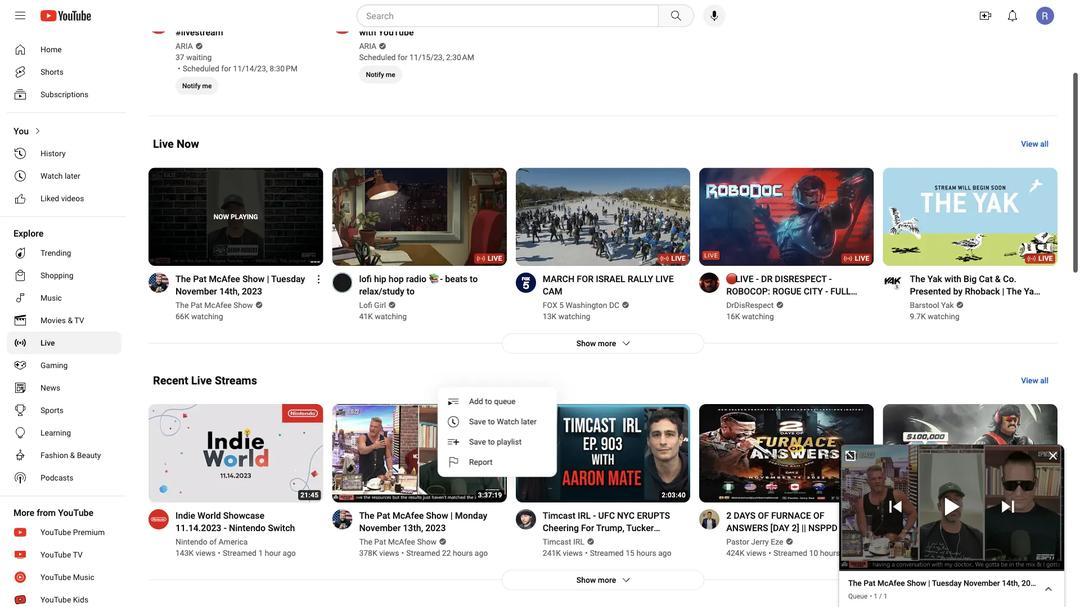 Task type: locate. For each thing, give the bounding box(es) containing it.
1 view all from the top
[[1021, 140, 1049, 149]]

all for recent live streams
[[1041, 376, 1049, 386]]

hours for 2 days of furnace of answers [day 2] || nsppd || 14th november 2023
[[820, 549, 840, 558]]

2 vertical spatial november
[[964, 579, 1000, 589]]

music up 'movies' in the bottom left of the page
[[41, 293, 62, 303]]

from
[[37, 508, 56, 519]]

kids
[[73, 596, 88, 605]]

show inside the pat mcafee show | tuesday november 14th, 2023 queue • 1 / 1
[[907, 579, 927, 589]]

2 live element from the left
[[671, 255, 686, 263]]

Show more text field
[[577, 339, 616, 348], [577, 576, 616, 585]]

2 more from the top
[[598, 576, 616, 585]]

me down scheduled for 11/15/23, 2:30 am
[[386, 71, 395, 79]]

nintendo inside indie world showcase 11.14.2023 - nintendo switch
[[229, 523, 266, 534]]

1 horizontal spatial the pat mcafee show
[[359, 537, 437, 547]]

1 show more from the top
[[577, 339, 616, 348]]

1 horizontal spatial with
[[945, 274, 962, 285]]

1 horizontal spatial drdisrespect
[[910, 537, 957, 547]]

2023 inside the 2023 aria awards red carpet #livestream
[[176, 15, 196, 25]]

🔴live - dr disrespect - $100,000 fortnite tournament - the reunion by drdisrespect 447,182 views streamed 17 hours ago 6 hours, 56 minutes element
[[910, 510, 1044, 546]]

red
[[253, 15, 269, 25]]

4 views from the left
[[747, 549, 767, 558]]

save
[[469, 417, 486, 427], [469, 438, 486, 447]]

2:19:02 link
[[699, 405, 874, 504]]

watching down 23
[[928, 312, 960, 321]]

dr for $100,000
[[945, 510, 956, 521]]

the right the pat mcafee show image
[[176, 274, 191, 285]]

1 horizontal spatial notify me
[[366, 71, 395, 79]]

notify me text field down waiting at the top left
[[182, 82, 212, 90]]

| inside the pat mcafee show | tuesday november 14th, 2023
[[267, 274, 269, 285]]

ago down reunion
[[1026, 549, 1039, 558]]

0 vertical spatial me
[[386, 71, 395, 79]]

14th, inside the pat mcafee show | tuesday november 14th, 2023 queue • 1 / 1
[[1002, 579, 1020, 589]]

timcast
[[543, 510, 576, 521], [543, 537, 571, 547]]

view all text field for recent live streams
[[1021, 376, 1049, 386]]

21:45 link
[[149, 405, 323, 504]]

drdisrespect link up the 16k watching
[[726, 300, 775, 311]]

watch later
[[41, 171, 80, 181]]

1 all from the top
[[1041, 140, 1049, 149]]

1 aria link from the left
[[176, 41, 194, 52]]

4 watching from the left
[[742, 312, 774, 321]]

lofi hip hop radio 📚 - beats to relax/study to by lofi girl 298,845,872 views element
[[359, 273, 493, 298]]

streamed down will
[[590, 549, 624, 558]]

notify me for with
[[366, 71, 395, 79]]

0 horizontal spatial disrespect
[[775, 274, 827, 285]]

1 vertical spatial november
[[359, 523, 401, 534]]

save for save to playlist
[[469, 438, 486, 447]]

0 horizontal spatial with
[[359, 27, 376, 38]]

nintendo up 143k views
[[176, 537, 207, 547]]

youtube
[[378, 27, 414, 38], [58, 508, 93, 519], [41, 528, 71, 537], [41, 551, 71, 560], [41, 573, 71, 582], [41, 596, 71, 605]]

🔴live - dr disrespect - robocop: rogue city - full playthrough link
[[726, 273, 861, 309]]

tucker
[[627, 523, 654, 534]]

66k watching
[[176, 312, 223, 321]]

furnace
[[771, 510, 811, 521]]

disrespect up the fortnite
[[959, 510, 1010, 521]]

view all for live now
[[1021, 140, 1049, 149]]

0 horizontal spatial watch
[[41, 171, 63, 181]]

to for save to playlist
[[488, 438, 495, 447]]

1 vertical spatial dr
[[945, 510, 956, 521]]

- right city
[[825, 286, 828, 297]]

2 vertical spatial yak
[[941, 301, 954, 310]]

0 vertical spatial all
[[1041, 140, 1049, 149]]

save to playlist
[[469, 438, 522, 447]]

1 horizontal spatial later
[[521, 417, 537, 427]]

2 days of furnace of answers [day 2] || nsppd || 14th november 2023 by pastor jerry eze 424,508 views streamed 10 hours ago 2 hours, 19 minutes element
[[726, 510, 861, 546]]

1 vertical spatial live
[[41, 338, 55, 348]]

cheering
[[543, 523, 579, 534]]

youtube for youtube music
[[41, 573, 71, 582]]

barstool yak image
[[883, 273, 903, 293]]

show inside 'the pat mcafee show | monday november 13th, 2023'
[[426, 510, 448, 521]]

2 horizontal spatial live
[[191, 374, 212, 387]]

||
[[802, 523, 806, 534], [840, 523, 844, 534]]

by
[[953, 286, 963, 297]]

2 ago from the left
[[475, 549, 488, 558]]

ago for 🔴live - dr disrespect - $100,000 fortnite tournament - the reunion
[[1026, 549, 1039, 558]]

november down 17
[[964, 579, 1000, 589]]

beauty
[[77, 451, 101, 460]]

1 vertical spatial irl
[[573, 537, 585, 547]]

fox
[[543, 301, 557, 310]]

save down add
[[469, 417, 486, 427]]

0 vertical spatial november
[[176, 286, 217, 297]]

1 show more button from the top
[[502, 334, 704, 354]]

🔴live inside 🔴live - dr disrespect - $100,000 fortnite tournament - the reunion
[[910, 510, 937, 521]]

to for save to watch later
[[488, 417, 495, 427]]

0 horizontal spatial dr
[[761, 274, 773, 285]]

save for save to watch later
[[469, 417, 486, 427]]

66k
[[176, 312, 189, 321]]

aria inside 2023 aria awards in partnership with youtube
[[382, 15, 402, 25]]

dr up robocop:
[[761, 274, 773, 285]]

2 show more button from the top
[[502, 570, 704, 591]]

march for israel rally live cam link
[[543, 273, 677, 298]]

notify me button for with
[[359, 66, 402, 84]]

3 watching from the left
[[559, 312, 591, 321]]

1 horizontal spatial notify me button
[[359, 66, 402, 84]]

3 streamed from the left
[[590, 549, 624, 558]]

trending
[[41, 248, 71, 258]]

|| right 2]
[[802, 523, 806, 534]]

more for live now
[[598, 339, 616, 348]]

the right the pat mcafee show icon
[[359, 510, 374, 521]]

liked
[[41, 194, 59, 203]]

0 vertical spatial &
[[995, 274, 1001, 285]]

🔴live inside the 🔴live - dr disrespect - robocop: rogue city - full playthrough
[[726, 274, 754, 285]]

mate
[[579, 548, 600, 558]]

1 view all text field from the top
[[1021, 140, 1049, 149]]

0 horizontal spatial ||
[[802, 523, 806, 534]]

gaming link
[[7, 354, 122, 377], [7, 354, 122, 377]]

ago for indie world showcase 11.14.2023 - nintendo switch
[[283, 549, 296, 558]]

Notify me text field
[[366, 71, 395, 79], [182, 82, 212, 90]]

me down waiting at the top left
[[202, 82, 212, 90]]

0 vertical spatial view all link
[[1012, 134, 1058, 155]]

youtube down youtube tv
[[41, 573, 71, 582]]

0 vertical spatial more
[[598, 339, 616, 348]]

1 vertical spatial tuesday
[[932, 579, 962, 589]]

0 horizontal spatial 🔴live
[[726, 274, 754, 285]]

dr inside the 🔴live - dr disrespect - robocop: rogue city - full playthrough
[[761, 274, 773, 285]]

view all link for live now
[[1012, 134, 1058, 155]]

november up 66k watching at the bottom left of page
[[176, 286, 217, 297]]

recent live streams
[[153, 374, 257, 387]]

1 vertical spatial all
[[1041, 376, 1049, 386]]

- left ufc
[[593, 510, 596, 521]]

2 || from the left
[[840, 523, 844, 534]]

notify me text field for #livestream
[[182, 82, 212, 90]]

1 view from the top
[[1021, 140, 1039, 149]]

tuesday down seek slider slider
[[932, 579, 962, 589]]

1 vertical spatial disrespect
[[959, 510, 1010, 521]]

3 views from the left
[[563, 549, 583, 558]]

the up 66k on the bottom left of the page
[[176, 301, 189, 310]]

show more text field for recent live streams
[[577, 576, 616, 585]]

barstool
[[910, 301, 939, 310]]

0 vertical spatial save
[[469, 417, 486, 427]]

waiting
[[186, 53, 212, 62]]

to down radio
[[407, 286, 415, 297]]

fox 5 washington dc link
[[543, 300, 620, 311]]

the pat mcafee show
[[176, 301, 253, 310], [359, 537, 437, 547]]

live for 🔴live - dr disrespect - robocop: rogue city - full playthrough
[[855, 255, 870, 263]]

0 horizontal spatial the pat mcafee show | tuesday november 14th, 2023 link
[[176, 273, 310, 298]]

tv down youtube premium
[[73, 551, 83, 560]]

5 streamed from the left
[[957, 549, 991, 558]]

hours for the pat mcafee show | monday november 13th, 2023
[[453, 549, 473, 558]]

1 vertical spatial the pat mcafee show
[[359, 537, 437, 547]]

1 vertical spatial the pat mcafee show | tuesday november 14th, 2023 link
[[849, 578, 1040, 590]]

notify me button
[[359, 66, 402, 84], [176, 77, 219, 95]]

cat
[[979, 274, 993, 285]]

with inside "the yak with big cat & co. presented by rhoback | the yak 11-14-23"
[[945, 274, 962, 285]]

awards left red
[[221, 15, 251, 25]]

to down add to queue
[[488, 417, 495, 427]]

live now link
[[153, 136, 199, 152]]

show more button down dc on the right of page
[[502, 334, 704, 354]]

0 vertical spatial drdisrespect
[[726, 301, 774, 310]]

1 vertical spatial &
[[68, 316, 73, 325]]

irl for timcast irl - ufc nyc erupts cheering for trump, tucker carlson, biden will lose 2024 w/aaron mate
[[578, 510, 591, 521]]

13th,
[[403, 523, 423, 534]]

- up $100,000
[[940, 510, 943, 521]]

you
[[14, 126, 29, 136]]

2023 inside the pat mcafee show | tuesday november 14th, 2023
[[242, 286, 262, 297]]

views
[[196, 549, 216, 558], [379, 549, 399, 558], [563, 549, 583, 558], [747, 549, 767, 558], [930, 549, 950, 558]]

save up report
[[469, 438, 486, 447]]

timcast inside timcast irl - ufc nyc erupts cheering for trump, tucker carlson, biden will lose 2024 w/aaron mate
[[543, 510, 576, 521]]

live element for march for israel rally live cam
[[671, 255, 686, 263]]

0 vertical spatial timcast
[[543, 510, 576, 521]]

nintendo
[[229, 523, 266, 534], [176, 537, 207, 547]]

movies & tv
[[41, 316, 84, 325]]

live link for hop
[[332, 168, 507, 268]]

tv
[[74, 316, 84, 325], [73, 551, 83, 560]]

1 live element from the left
[[488, 255, 502, 263]]

hours for timcast irl - ufc nyc erupts cheering for trump, tucker carlson, biden will lose 2024 w/aaron mate
[[637, 549, 657, 558]]

yak
[[928, 274, 942, 285], [1024, 286, 1039, 297], [941, 301, 954, 310]]

2023 aria awards red carpet #livestream
[[176, 15, 298, 38]]

1 right / at right
[[884, 593, 888, 601]]

1 vertical spatial show more
[[577, 576, 616, 585]]

447k
[[910, 549, 928, 558]]

yak up 9.7k watching
[[941, 301, 954, 310]]

with
[[359, 27, 376, 38], [945, 274, 962, 285]]

youtube up youtube music
[[41, 551, 71, 560]]

378k
[[359, 549, 377, 558]]

mcafee inside the pat mcafee show | tuesday november 14th, 2023
[[209, 274, 240, 285]]

sports
[[41, 406, 64, 415]]

notify me down scheduled for 11/15/23, 2:30 am
[[366, 71, 395, 79]]

awards
[[221, 15, 251, 25], [404, 15, 435, 25]]

0 horizontal spatial 14th,
[[219, 286, 240, 297]]

hours down reunion
[[1004, 549, 1024, 558]]

live element for the yak with big cat & co. presented by rhoback | the yak 11-14-23
[[1039, 255, 1053, 263]]

list box containing add to queue
[[438, 387, 557, 477]]

6 hours, 56 minutes, 4 seconds element
[[1029, 492, 1053, 500]]

1 timcast from the top
[[543, 510, 576, 521]]

2 view all text field from the top
[[1021, 376, 1049, 386]]

View all text field
[[1021, 140, 1049, 149], [1021, 376, 1049, 386]]

the pat mcafee show for 13th,
[[359, 537, 437, 547]]

2 show more from the top
[[577, 576, 616, 585]]

0 horizontal spatial live
[[41, 338, 55, 348]]

0 vertical spatial the pat mcafee show
[[176, 301, 253, 310]]

november
[[176, 286, 217, 297], [359, 523, 401, 534], [964, 579, 1000, 589]]

streamed left "22"
[[406, 549, 440, 558]]

pat
[[193, 274, 207, 285], [191, 301, 203, 310], [377, 510, 390, 521], [374, 537, 386, 547], [864, 579, 876, 589]]

23
[[937, 299, 947, 309]]

the pat mcafee show | tuesday november 14th, 2023 link
[[176, 273, 310, 298], [849, 578, 1040, 590]]

to left playlist
[[488, 438, 495, 447]]

dr inside 🔴live - dr disrespect - $100,000 fortnite tournament - the reunion
[[945, 510, 956, 521]]

&
[[995, 274, 1001, 285], [68, 316, 73, 325], [70, 451, 75, 460]]

16k
[[726, 312, 740, 321]]

143k views
[[176, 549, 216, 558]]

youtube premium
[[41, 528, 105, 537]]

views down timcast irl link
[[563, 549, 583, 558]]

2 view all from the top
[[1021, 376, 1049, 386]]

disrespect for fortnite
[[959, 510, 1010, 521]]

switch
[[268, 523, 295, 534]]

0 horizontal spatial notify me
[[182, 82, 212, 90]]

answers
[[726, 523, 768, 534]]

watching for for
[[559, 312, 591, 321]]

later inside option
[[521, 417, 537, 427]]

0 vertical spatial disrespect
[[775, 274, 827, 285]]

the up queue
[[849, 579, 862, 589]]

1 horizontal spatial aria link
[[359, 41, 377, 52]]

to right add
[[485, 397, 492, 407]]

timcast irl image
[[516, 510, 536, 530]]

live element
[[488, 255, 502, 263], [671, 255, 686, 263], [855, 255, 870, 263], [1039, 255, 1053, 263]]

watching down "girl"
[[375, 312, 407, 321]]

| inside 'the pat mcafee show | monday november 13th, 2023'
[[451, 510, 453, 521]]

drdisrespect link for $100,000
[[910, 537, 958, 548]]

drdisrespect link up 447k views
[[910, 537, 958, 548]]

yak right rhoback on the right top of the page
[[1024, 286, 1039, 297]]

1 live link from the left
[[332, 168, 507, 268]]

views down tournament
[[930, 549, 950, 558]]

tuesday inside the pat mcafee show | tuesday november 14th, 2023
[[271, 274, 305, 285]]

youtube left kids
[[41, 596, 71, 605]]

israel
[[596, 274, 626, 285]]

lofi girl
[[359, 301, 386, 310]]

1 vertical spatial drdisrespect link
[[910, 537, 958, 548]]

scheduled down waiting at the top left
[[183, 64, 219, 73]]

youtube up youtube premium
[[58, 508, 93, 519]]

4 live link from the left
[[883, 168, 1058, 268]]

home link
[[7, 38, 122, 61], [7, 38, 122, 61]]

pastor jerry eze image
[[699, 510, 720, 530]]

hours for 🔴live - dr disrespect - $100,000 fortnite tournament - the reunion
[[1004, 549, 1024, 558]]

for left 11/15/23,
[[398, 53, 408, 62]]

1 vertical spatial more
[[598, 576, 616, 585]]

0 vertical spatial now
[[177, 138, 199, 151]]

streamed for november
[[406, 549, 440, 558]]

for
[[581, 523, 594, 534]]

0 horizontal spatial notify
[[182, 82, 201, 90]]

streamed for switch
[[223, 549, 257, 558]]

1 horizontal spatial disrespect
[[959, 510, 1010, 521]]

hours right "22"
[[453, 549, 473, 558]]

to for add to queue
[[485, 397, 492, 407]]

2 views from the left
[[379, 549, 399, 558]]

hours right the 10
[[820, 549, 840, 558]]

views for days
[[747, 549, 767, 558]]

notify
[[366, 71, 384, 79], [182, 82, 201, 90]]

for inside 37 waiting scheduled for 11/14/23, 8:30 pm
[[221, 64, 231, 73]]

the pat mcafee show | monday november 13th, 2023 by the pat mcafee show 378,024 views streamed 22 hours ago 3 hours, 37 minutes element
[[359, 510, 493, 534]]

11-
[[910, 299, 923, 309]]

|| right "nsppd"
[[840, 523, 844, 534]]

of
[[209, 537, 217, 547]]

show more down 'mate'
[[577, 576, 616, 585]]

streamed for fortnite
[[957, 549, 991, 558]]

the pat mcafee show | tuesday november 14th, 2023 link down seek slider slider
[[849, 578, 1040, 590]]

2 vertical spatial live
[[191, 374, 212, 387]]

1 show more text field from the top
[[577, 339, 616, 348]]

streamed down america in the left bottom of the page
[[223, 549, 257, 558]]

all for live now
[[1041, 140, 1049, 149]]

notify me text field for with
[[366, 71, 395, 79]]

1 horizontal spatial nintendo
[[229, 523, 266, 534]]

1 ago from the left
[[283, 549, 296, 558]]

0 vertical spatial show more button
[[502, 334, 704, 354]]

0 horizontal spatial drdisrespect link
[[726, 300, 775, 311]]

2 hours from the left
[[637, 549, 657, 558]]

biden
[[578, 535, 601, 546]]

notify down scheduled for 11/15/23, 2:30 am
[[366, 71, 384, 79]]

views right 378k
[[379, 549, 399, 558]]

show more text field down washington
[[577, 339, 616, 348]]

ago right "22"
[[475, 549, 488, 558]]

1 horizontal spatial me
[[386, 71, 395, 79]]

ago down 2024 at right bottom
[[658, 549, 672, 558]]

show more button down 'mate'
[[502, 570, 704, 591]]

0 vertical spatial tuesday
[[271, 274, 305, 285]]

youtube down more from youtube
[[41, 528, 71, 537]]

awards inside the 2023 aria awards red carpet #livestream
[[221, 15, 251, 25]]

0 vertical spatial with
[[359, 27, 376, 38]]

2 save from the top
[[469, 438, 486, 447]]

watch
[[41, 171, 63, 181], [497, 417, 519, 427]]

& inside "the yak with big cat & co. presented by rhoback | the yak 11-14-23"
[[995, 274, 1001, 285]]

1 horizontal spatial 14th,
[[1002, 579, 1020, 589]]

the pat mcafee show for 14th,
[[176, 301, 253, 310]]

tournament
[[910, 535, 970, 546]]

aria link up 37
[[176, 41, 194, 52]]

show more text field down 'mate'
[[577, 576, 616, 585]]

3 live element from the left
[[855, 255, 870, 263]]

2023 aria awards in partnership with youtube by aria no views element
[[359, 14, 493, 39]]

dc
[[609, 301, 620, 310]]

world
[[198, 510, 221, 521]]

1 vertical spatial notify
[[182, 82, 201, 90]]

0 vertical spatial view all
[[1021, 140, 1049, 149]]

awards inside 2023 aria awards in partnership with youtube
[[404, 15, 435, 25]]

1 vertical spatial save
[[469, 438, 486, 447]]

9.7k
[[910, 312, 926, 321]]

0 vertical spatial live
[[153, 138, 174, 151]]

disrespect inside the 🔴live - dr disrespect - robocop: rogue city - full playthrough
[[775, 274, 827, 285]]

0 vertical spatial view
[[1021, 140, 1039, 149]]

2 timcast from the top
[[543, 537, 571, 547]]

watching down fox 5 washington dc
[[559, 312, 591, 321]]

the pat mcafee show up 66k watching at the bottom left of page
[[176, 301, 253, 310]]

ago for the pat mcafee show | monday november 13th, 2023
[[475, 549, 488, 558]]

1 horizontal spatial ||
[[840, 523, 844, 534]]

4 ago from the left
[[842, 549, 855, 558]]

november inside the pat mcafee show | tuesday november 14th, 2023
[[176, 286, 217, 297]]

3 hours from the left
[[820, 549, 840, 558]]

- right 📚
[[440, 274, 443, 285]]

0 vertical spatial later
[[65, 171, 80, 181]]

notify me for #livestream
[[182, 82, 212, 90]]

0 vertical spatial scheduled
[[359, 53, 396, 62]]

2 all from the top
[[1041, 376, 1049, 386]]

timcast for timcast irl
[[543, 537, 571, 547]]

notify down waiting at the top left
[[182, 82, 201, 90]]

1 views from the left
[[196, 549, 216, 558]]

tv right 'movies' in the bottom left of the page
[[74, 316, 84, 325]]

hours right 15
[[637, 549, 657, 558]]

3 hours, 37 minutes, 19 seconds element
[[478, 492, 502, 500]]

5 views from the left
[[930, 549, 950, 558]]

0 vertical spatial 14th,
[[219, 286, 240, 297]]

more
[[598, 339, 616, 348], [598, 576, 616, 585]]

november for the pat mcafee show | tuesday november 14th, 2023
[[176, 286, 217, 297]]

ago right the 10
[[842, 549, 855, 558]]

2:03:40
[[662, 492, 686, 500]]

the pat mcafee show image
[[332, 510, 352, 530]]

13k watching
[[543, 312, 591, 321]]

1 horizontal spatial awards
[[404, 15, 435, 25]]

2 streamed from the left
[[406, 549, 440, 558]]

aria link up scheduled for 11/15/23, 2:30 am
[[359, 41, 377, 52]]

1 vertical spatial view
[[1021, 376, 1039, 386]]

trump,
[[596, 523, 625, 534]]

& left beauty
[[70, 451, 75, 460]]

nintendo of america image
[[149, 510, 169, 530]]

watch down history on the top of the page
[[41, 171, 63, 181]]

0 vertical spatial drdisrespect link
[[726, 300, 775, 311]]

notify me button for #livestream
[[176, 77, 219, 95]]

2 aria link from the left
[[359, 41, 377, 52]]

2:03:40 link
[[516, 405, 690, 504]]

2 view from the top
[[1021, 376, 1039, 386]]

1 horizontal spatial 🔴live
[[910, 510, 937, 521]]

1 watching from the left
[[191, 312, 223, 321]]

pat inside 'the pat mcafee show | monday november 13th, 2023'
[[377, 510, 390, 521]]

1 vertical spatial 14th,
[[1002, 579, 1020, 589]]

•
[[870, 593, 872, 601]]

yak up presented
[[928, 274, 942, 285]]

0 vertical spatial music
[[41, 293, 62, 303]]

& left co. on the top of page
[[995, 274, 1001, 285]]

scheduled inside 37 waiting scheduled for 11/14/23, 8:30 pm
[[183, 64, 219, 73]]

playthrough
[[726, 299, 790, 309]]

2023 inside the pat mcafee show | tuesday november 14th, 2023 queue • 1 / 1
[[1022, 579, 1040, 589]]

1 horizontal spatial for
[[398, 53, 408, 62]]

1 horizontal spatial watch
[[497, 417, 519, 427]]

2 horizontal spatial november
[[964, 579, 1000, 589]]

14th, inside the pat mcafee show | tuesday november 14th, 2023
[[219, 286, 240, 297]]

live link for dr
[[699, 168, 874, 268]]

1 vertical spatial now
[[214, 213, 229, 221]]

5 ago from the left
[[1026, 549, 1039, 558]]

1 vertical spatial me
[[202, 82, 212, 90]]

1 view all link from the top
[[1012, 134, 1058, 155]]

| inside the pat mcafee show | tuesday november 14th, 2023 queue • 1 / 1
[[928, 579, 930, 589]]

with right aria icon
[[359, 27, 376, 38]]

0 horizontal spatial aria link
[[176, 41, 194, 52]]

irl up for
[[578, 510, 591, 521]]

1 vertical spatial view all link
[[1012, 371, 1058, 391]]

tuesday for the pat mcafee show | tuesday november 14th, 2023
[[271, 274, 305, 285]]

4 hours from the left
[[1004, 549, 1024, 558]]

streamed down the
[[957, 549, 991, 558]]

0 horizontal spatial nintendo
[[176, 537, 207, 547]]

tuesday inside the pat mcafee show | tuesday november 14th, 2023 queue • 1 / 1
[[932, 579, 962, 589]]

views down the nintendo of america
[[196, 549, 216, 558]]

disrespect inside 🔴live - dr disrespect - $100,000 fortnite tournament - the reunion
[[959, 510, 1010, 521]]

1 save from the top
[[469, 417, 486, 427]]

views for pat
[[379, 549, 399, 558]]

disrespect up city
[[775, 274, 827, 285]]

0 horizontal spatial notify me text field
[[182, 82, 212, 90]]

41k
[[359, 312, 373, 321]]

1 horizontal spatial november
[[359, 523, 401, 534]]

0 vertical spatial the pat mcafee show link
[[176, 300, 254, 311]]

streamed for cheering
[[590, 549, 624, 558]]

37
[[176, 53, 184, 62]]

0 vertical spatial irl
[[578, 510, 591, 521]]

aria inside the 2023 aria awards red carpet #livestream
[[198, 15, 218, 25]]

the pat mcafee show | tuesday november 14th, 2023 link up 66k watching at the bottom left of page
[[176, 273, 310, 298]]

1 vertical spatial show more text field
[[577, 576, 616, 585]]

1 of from the left
[[758, 510, 769, 521]]

0 horizontal spatial later
[[65, 171, 80, 181]]

music up kids
[[73, 573, 94, 582]]

the pat mcafee show link
[[176, 300, 254, 311], [359, 537, 437, 548]]

14th, for the pat mcafee show | tuesday november 14th, 2023
[[219, 286, 240, 297]]

1 hours from the left
[[453, 549, 473, 558]]

notify for #livestream
[[182, 82, 201, 90]]

watch inside option
[[497, 417, 519, 427]]

awards left in
[[404, 15, 435, 25]]

0 horizontal spatial scheduled
[[183, 64, 219, 73]]

view all text field for live now
[[1021, 140, 1049, 149]]

1 more from the top
[[598, 339, 616, 348]]

the pat mcafee show link for 13th,
[[359, 537, 437, 548]]

later up videos
[[65, 171, 80, 181]]

🔴live for 🔴live - dr disrespect - robocop: rogue city - full playthrough
[[726, 274, 754, 285]]

list box
[[438, 387, 557, 477]]

november inside 'the pat mcafee show | monday november 13th, 2023'
[[359, 523, 401, 534]]

3 live link from the left
[[699, 168, 874, 268]]

0 vertical spatial the pat mcafee show | tuesday november 14th, 2023 link
[[176, 273, 310, 298]]

0 horizontal spatial november
[[176, 286, 217, 297]]

of right days
[[758, 510, 769, 521]]

1 horizontal spatial scheduled
[[359, 53, 396, 62]]

the pat mcafee show down the 13th,
[[359, 537, 437, 547]]

timcast inside timcast irl link
[[543, 537, 571, 547]]

3 ago from the left
[[658, 549, 672, 558]]

youtube kids
[[41, 596, 88, 605]]

14th
[[726, 535, 749, 546]]

1 vertical spatial later
[[521, 417, 537, 427]]

watching for pat
[[191, 312, 223, 321]]

None search field
[[336, 5, 697, 27]]

- up america in the left bottom of the page
[[224, 523, 227, 534]]

2023 aria awards in partnership with youtube
[[359, 15, 493, 38]]

watching down playthrough
[[742, 312, 774, 321]]

2 of from the left
[[813, 510, 825, 521]]

robocop:
[[726, 286, 770, 297]]

2 watching from the left
[[375, 312, 407, 321]]

the yak with big cat & co. presented by rhoback | the yak 11-14-23 by barstool yak 6,118 views element
[[910, 273, 1044, 309]]

live element for lofi hip hop radio 📚 - beats to relax/study to
[[488, 255, 502, 263]]

1 awards from the left
[[221, 15, 251, 25]]

0 horizontal spatial the pat mcafee show link
[[176, 300, 254, 311]]

1 vertical spatial notify me text field
[[182, 82, 212, 90]]

1 horizontal spatial live
[[153, 138, 174, 151]]

0 horizontal spatial the pat mcafee show
[[176, 301, 253, 310]]

1 vertical spatial notify me
[[182, 82, 212, 90]]

-
[[440, 274, 443, 285], [756, 274, 759, 285], [829, 274, 832, 285], [825, 286, 828, 297], [593, 510, 596, 521], [940, 510, 943, 521], [1013, 510, 1016, 521], [224, 523, 227, 534], [972, 535, 975, 546]]

14th, down streamed 17 hours ago
[[1002, 579, 1020, 589]]

1 streamed from the left
[[223, 549, 257, 558]]

37 waiting scheduled for 11/14/23, 8:30 pm
[[176, 53, 298, 73]]

2 awards from the left
[[404, 15, 435, 25]]

irl for timcast irl
[[573, 537, 585, 547]]

more for recent live streams
[[598, 576, 616, 585]]

more down dc on the right of page
[[598, 339, 616, 348]]

0 vertical spatial notify me
[[366, 71, 395, 79]]

4 live element from the left
[[1039, 255, 1053, 263]]

ago for 2 days of furnace of answers [day 2] || nsppd || 14th november 2023
[[842, 549, 855, 558]]

2023 inside the 2 days of furnace of answers [day 2] || nsppd || 14th november 2023
[[801, 535, 821, 546]]

watching right 66k on the bottom left of the page
[[191, 312, 223, 321]]

| for the pat mcafee show | tuesday november 14th, 2023
[[267, 274, 269, 285]]

🔴live up $100,000
[[910, 510, 937, 521]]

5 watching from the left
[[928, 312, 960, 321]]

1 horizontal spatial the pat mcafee show | tuesday november 14th, 2023 link
[[849, 578, 1040, 590]]

- inside indie world showcase 11.14.2023 - nintendo switch
[[224, 523, 227, 534]]

2 view all link from the top
[[1012, 371, 1058, 391]]

timcast up cheering
[[543, 510, 576, 521]]

2 show more text field from the top
[[577, 576, 616, 585]]

irl inside timcast irl - ufc nyc erupts cheering for trump, tucker carlson, biden will lose 2024 w/aaron mate
[[578, 510, 591, 521]]

tuesday for the pat mcafee show | tuesday november 14th, 2023 queue • 1 / 1
[[932, 579, 962, 589]]

dr
[[761, 274, 773, 285], [945, 510, 956, 521]]

avatar image image
[[1036, 7, 1054, 25]]

4 streamed from the left
[[774, 549, 808, 558]]

live for live now
[[153, 138, 174, 151]]

timcast irl - ufc nyc erupts cheering for trump, tucker carlson, biden will lose 2024 w/aaron mate by timcast irl 241,884 views streamed 15 hours ago 2 hours, 3 minutes element
[[543, 510, 677, 558]]

drdisrespect image
[[883, 510, 903, 530]]

0 vertical spatial view all text field
[[1021, 140, 1049, 149]]

streamed down the eze
[[774, 549, 808, 558]]

1 right •
[[874, 593, 878, 601]]

in
[[437, 15, 444, 25]]

scheduled left 11/15/23,
[[359, 53, 396, 62]]

the up presented
[[910, 274, 925, 285]]

2 live link from the left
[[516, 168, 690, 268]]



Task type: describe. For each thing, give the bounding box(es) containing it.
live link for with
[[883, 168, 1058, 268]]

fashion & beauty
[[41, 451, 101, 460]]

- up robocop:
[[756, 274, 759, 285]]

the inside 'the pat mcafee show | monday november 13th, 2023'
[[359, 510, 374, 521]]

mcafee inside 'the pat mcafee show | monday november 13th, 2023'
[[393, 510, 424, 521]]

awards for in
[[404, 15, 435, 25]]

presented
[[910, 286, 951, 297]]

will
[[603, 535, 623, 546]]

live link for israel
[[516, 168, 690, 268]]

show more button for recent live streams
[[502, 570, 704, 591]]

2
[[726, 510, 732, 521]]

streamed 22 hours ago
[[406, 549, 488, 558]]

the pat mcafee show image
[[149, 273, 169, 293]]

watching for -
[[742, 312, 774, 321]]

drdisrespect for robocop:
[[726, 301, 774, 310]]

fortnite
[[950, 523, 992, 534]]

drdisrespect for $100,000
[[910, 537, 957, 547]]

14th, for the pat mcafee show | tuesday november 14th, 2023 queue • 1 / 1
[[1002, 579, 1020, 589]]

live for march for israel rally live cam
[[671, 255, 686, 263]]

1 vertical spatial nintendo
[[176, 537, 207, 547]]

show more text field for live now
[[577, 339, 616, 348]]

indie world showcase 11.14.2023 - nintendo switch by nintendo of america 143,815 views streamed 1 hour ago 21 minutes element
[[176, 510, 310, 534]]

november inside the pat mcafee show | tuesday november 14th, 2023 queue • 1 / 1
[[964, 579, 1000, 589]]

1 horizontal spatial music
[[73, 573, 94, 582]]

news
[[41, 383, 60, 393]]

barstool yak
[[910, 301, 954, 310]]

| inside "the yak with big cat & co. presented by rhoback | the yak 11-14-23"
[[1002, 286, 1005, 297]]

0 horizontal spatial 1
[[259, 549, 263, 558]]

report
[[469, 458, 493, 467]]

aria link for #livestream
[[176, 41, 194, 52]]

2023 inside 2023 aria awards in partnership with youtube
[[359, 15, 380, 25]]

6:56:04
[[1029, 492, 1053, 500]]

shopping
[[41, 271, 74, 280]]

rogue
[[773, 286, 802, 297]]

2023 aria awards red carpet #livestream by aria no views element
[[176, 14, 310, 39]]

beats
[[445, 274, 468, 285]]

[day
[[771, 523, 790, 534]]

6:56:04 link
[[883, 405, 1058, 504]]

march for israel rally live cam by fox 5 washington dc 30,533 views element
[[543, 273, 677, 298]]

learning
[[41, 428, 71, 438]]

lofi girl image
[[332, 273, 352, 293]]

0 horizontal spatial music
[[41, 293, 62, 303]]

21:45
[[301, 492, 319, 500]]

awards for red
[[221, 15, 251, 25]]

| for the pat mcafee show | tuesday november 14th, 2023 queue • 1 / 1
[[928, 579, 930, 589]]

save to watch later option
[[438, 412, 557, 432]]

2:19:02
[[845, 492, 870, 500]]

notify for with
[[366, 71, 384, 79]]

pat inside the pat mcafee show | tuesday november 14th, 2023
[[193, 274, 207, 285]]

2 days of furnace of answers [day 2] || nsppd || 14th november 2023 link
[[726, 510, 861, 546]]

dr for robocop:
[[761, 274, 773, 285]]

mcafee inside the pat mcafee show | tuesday november 14th, 2023 queue • 1 / 1
[[878, 579, 905, 589]]

1 horizontal spatial now
[[214, 213, 229, 221]]

rally
[[628, 274, 653, 285]]

timcast for timcast irl - ufc nyc erupts cheering for trump, tucker carlson, biden will lose 2024 w/aaron mate
[[543, 510, 576, 521]]

2]
[[792, 523, 800, 534]]

streams
[[215, 374, 257, 387]]

pastor jerry eze link
[[726, 537, 784, 548]]

live inside march for israel rally live cam
[[656, 274, 674, 285]]

fox 5 washington dc image
[[516, 273, 536, 293]]

november
[[751, 535, 799, 546]]

- inside lofi hip hop radio 📚 - beats to relax/study to
[[440, 274, 443, 285]]

1 || from the left
[[802, 523, 806, 534]]

show more for live now
[[577, 339, 616, 348]]

fox 5 washington dc
[[543, 301, 620, 310]]

now playing link
[[149, 168, 323, 268]]

& for tv
[[68, 316, 73, 325]]

21 minutes, 45 seconds element
[[301, 492, 319, 500]]

partnership
[[446, 15, 493, 25]]

aria image
[[332, 14, 352, 34]]

241k views
[[543, 549, 583, 558]]

2023 inside 'the pat mcafee show | monday november 13th, 2023'
[[425, 523, 446, 534]]

view all for recent live streams
[[1021, 376, 1049, 386]]

disrespect for rogue
[[775, 274, 827, 285]]

2 hours, 3 minutes, 40 seconds element
[[662, 492, 686, 500]]

lose
[[626, 535, 647, 546]]

full
[[831, 286, 851, 297]]

march for israel rally live cam
[[543, 274, 674, 297]]

live now
[[153, 138, 199, 151]]

the up 378k
[[359, 537, 372, 547]]

lofi hip hop radio 📚 - beats to relax/study to
[[359, 274, 478, 297]]

movies
[[41, 316, 66, 325]]

timcast irl - ufc nyc erupts cheering for trump, tucker carlson, biden will lose 2024 w/aaron mate link
[[543, 510, 677, 558]]

indie
[[176, 510, 195, 521]]

big
[[964, 274, 977, 285]]

🔴live - dr disrespect - robocop: rogue city - full playthrough
[[726, 274, 851, 309]]

the inside the pat mcafee show | tuesday november 14th, 2023 queue • 1 / 1
[[849, 579, 862, 589]]

live element for 🔴live - dr disrespect - robocop: rogue city - full playthrough
[[855, 255, 870, 263]]

nsppd
[[809, 523, 838, 534]]

yak for barstool yak
[[941, 301, 954, 310]]

5
[[559, 301, 564, 310]]

14-
[[923, 299, 937, 309]]

aria link for with
[[359, 41, 377, 52]]

youtube video player element
[[836, 445, 1065, 574]]

me for with
[[386, 71, 395, 79]]

youtube for youtube kids
[[41, 596, 71, 605]]

hop
[[389, 274, 404, 285]]

watching for hip
[[375, 312, 407, 321]]

2 horizontal spatial 1
[[884, 593, 888, 601]]

1 vertical spatial tv
[[73, 551, 83, 560]]

15
[[626, 549, 635, 558]]

1 vertical spatial yak
[[1024, 286, 1039, 297]]

1 horizontal spatial 1
[[874, 593, 878, 601]]

to right beats on the left top of the page
[[470, 274, 478, 285]]

11/15/23,
[[410, 53, 444, 62]]

the pat mcafee show | tuesday november 14th, 2023
[[176, 274, 305, 297]]

youtube for youtube premium
[[41, 528, 71, 537]]

drdisrespect image
[[699, 273, 720, 293]]

timcast irl
[[543, 537, 585, 547]]

views for irl
[[563, 549, 583, 558]]

2023 aria awards red carpet #livestream link
[[176, 14, 310, 39]]

2 hours, 19 minutes, 2 seconds element
[[845, 492, 870, 500]]

w/aaron
[[543, 548, 577, 558]]

views for -
[[930, 549, 950, 558]]

playing
[[231, 213, 258, 221]]

yak for the yak with big cat & co. presented by rhoback | the yak 11-14-23
[[928, 274, 942, 285]]

youtube for youtube tv
[[41, 551, 71, 560]]

cam
[[543, 286, 563, 297]]

with inside 2023 aria awards in partnership with youtube
[[359, 27, 376, 38]]

view all link for recent live streams
[[1012, 371, 1058, 391]]

ago for timcast irl - ufc nyc erupts cheering for trump, tucker carlson, biden will lose 2024 w/aaron mate
[[658, 549, 672, 558]]

live for live
[[41, 338, 55, 348]]

explore
[[14, 228, 44, 239]]

youtube inside 2023 aria awards in partnership with youtube
[[378, 27, 414, 38]]

aria image
[[149, 14, 169, 34]]

youtube tv
[[41, 551, 83, 560]]

for
[[577, 274, 594, 285]]

november for the pat mcafee show | monday november 13th, 2023
[[359, 523, 401, 534]]

22
[[442, 549, 451, 558]]

0 vertical spatial watch
[[41, 171, 63, 181]]

lofi
[[359, 274, 372, 285]]

- inside timcast irl - ufc nyc erupts cheering for trump, tucker carlson, biden will lose 2024 w/aaron mate
[[593, 510, 596, 521]]

the inside the pat mcafee show | tuesday november 14th, 2023
[[176, 274, 191, 285]]

live for the yak with big cat & co. presented by rhoback | the yak 11-14-23
[[1039, 255, 1053, 263]]

🔴live - dr disrespect - robocop: rogue city - full playthrough by drdisrespect 12,799 views element
[[726, 273, 861, 309]]

Search text field
[[366, 8, 656, 23]]

the pat mcafee show link for 14th,
[[176, 300, 254, 311]]

378k views
[[359, 549, 399, 558]]

me for #livestream
[[202, 82, 212, 90]]

carlson,
[[543, 535, 576, 546]]

more
[[14, 508, 34, 519]]

show inside the pat mcafee show | tuesday november 14th, 2023
[[242, 274, 265, 285]]

streamed for [day
[[774, 549, 808, 558]]

streamed 15 hours ago
[[590, 549, 672, 558]]

gaming
[[41, 361, 68, 370]]

the pat mcafee show | tuesday november 14th, 2023 by the pat mcafee show 53,601 views element
[[176, 273, 310, 298]]

barstool yak link
[[910, 300, 955, 311]]

nyc
[[617, 510, 635, 521]]

scheduled for 11/15/23, 2:30 am
[[359, 53, 474, 62]]

13k
[[543, 312, 557, 321]]

live for lofi hip hop radio 📚 - beats to relax/study to
[[488, 255, 502, 263]]

view for recent live streams
[[1021, 376, 1039, 386]]

- up reunion
[[1013, 510, 1016, 521]]

seek slider slider
[[836, 563, 1065, 574]]

| for the pat mcafee show | monday november 13th, 2023
[[451, 510, 453, 521]]

pat inside the pat mcafee show | tuesday november 14th, 2023 queue • 1 / 1
[[864, 579, 876, 589]]

241k
[[543, 549, 561, 558]]

view for live now
[[1021, 140, 1039, 149]]

hip
[[374, 274, 386, 285]]

the pat mcafee show | tuesday november 14th, 2023 queue • 1 / 1
[[849, 579, 1040, 601]]

424k views
[[726, 549, 767, 558]]

add to queue option
[[438, 392, 557, 412]]

fashion
[[41, 451, 68, 460]]

0 vertical spatial tv
[[74, 316, 84, 325]]

watching for yak
[[928, 312, 960, 321]]

co.
[[1003, 274, 1017, 285]]

8:30 pm
[[270, 64, 298, 73]]

447k views
[[910, 549, 950, 558]]

- left the
[[972, 535, 975, 546]]

🔴live for 🔴live - dr disrespect - $100,000 fortnite tournament - the reunion
[[910, 510, 937, 521]]

nintendo of america
[[176, 537, 248, 547]]

& for beauty
[[70, 451, 75, 460]]

41k watching
[[359, 312, 407, 321]]

0 vertical spatial for
[[398, 53, 408, 62]]

show more for recent live streams
[[577, 576, 616, 585]]

- up full
[[829, 274, 832, 285]]

save to playlist option
[[438, 432, 557, 453]]

erupts
[[637, 510, 670, 521]]

shorts
[[41, 67, 64, 77]]

monday
[[455, 510, 487, 521]]

report option
[[438, 453, 557, 473]]

recent
[[153, 374, 188, 387]]

the pat mcafee show | tuesday november 14th, 2023 by the pat mcafee show element
[[849, 578, 1040, 590]]

the down co. on the top of page
[[1007, 286, 1022, 297]]

show more button for live now
[[502, 334, 704, 354]]



Task type: vqa. For each thing, say whether or not it's contained in the screenshot.
the bottommost "The Pat Mcafee Show" IMAGE
yes



